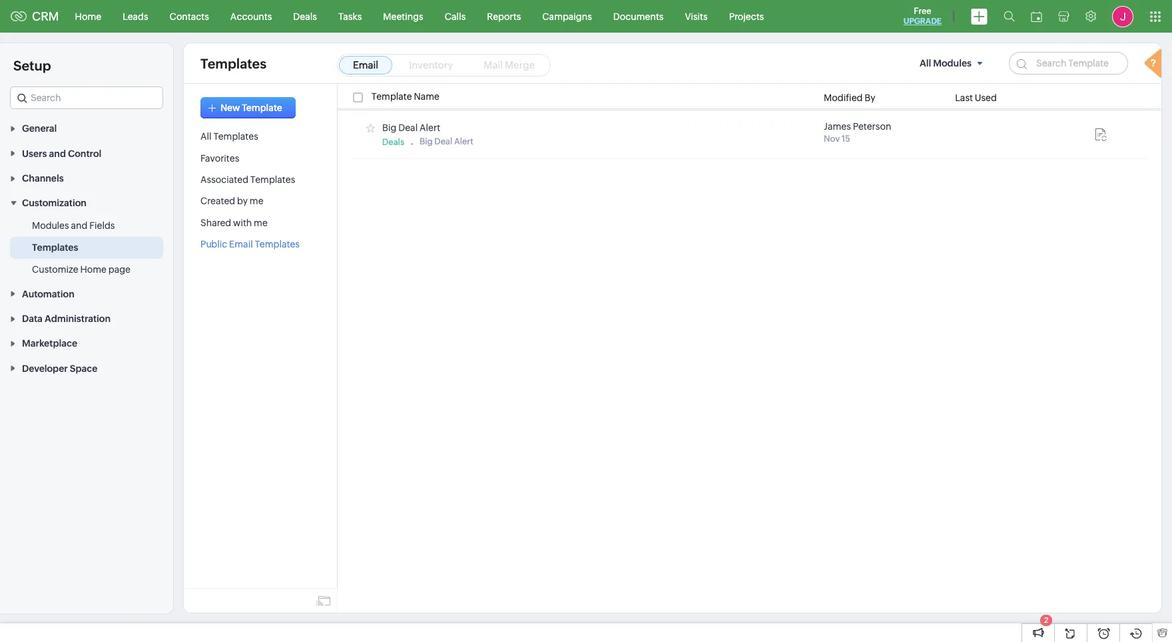 Task type: locate. For each thing, give the bounding box(es) containing it.
and left fields
[[71, 221, 88, 231]]

email down with
[[229, 239, 253, 250]]

0 vertical spatial me
[[250, 196, 264, 207]]

visits
[[685, 11, 708, 22]]

big down template name
[[382, 122, 397, 133]]

control
[[68, 148, 101, 159]]

created
[[201, 196, 235, 207]]

favorites link
[[201, 153, 239, 164]]

modules inside customization region
[[32, 221, 69, 231]]

1 horizontal spatial modules
[[934, 58, 972, 69]]

0 vertical spatial alert
[[420, 122, 440, 133]]

Search text field
[[11, 87, 163, 109]]

james peterson link
[[824, 121, 892, 132]]

0 vertical spatial all
[[920, 58, 932, 69]]

space
[[70, 364, 98, 374]]

deals link
[[283, 0, 328, 32]]

deal down template name
[[399, 122, 418, 133]]

used
[[975, 93, 997, 103]]

search element
[[996, 0, 1023, 33]]

1 horizontal spatial big
[[420, 136, 433, 146]]

profile image
[[1113, 6, 1134, 27]]

big deal alert link
[[382, 122, 440, 133]]

deals left the tasks
[[293, 11, 317, 22]]

1 vertical spatial all
[[201, 131, 212, 142]]

reports link
[[477, 0, 532, 32]]

page
[[109, 265, 131, 275]]

0 vertical spatial and
[[49, 148, 66, 159]]

customize home page
[[32, 265, 131, 275]]

public email templates
[[201, 239, 300, 250]]

last used
[[956, 93, 997, 103]]

general button
[[0, 116, 173, 141]]

1 vertical spatial email
[[229, 239, 253, 250]]

campaigns
[[543, 11, 592, 22]]

Search Template text field
[[1009, 52, 1129, 75]]

all up favorites
[[201, 131, 212, 142]]

all down upgrade
[[920, 58, 932, 69]]

visits link
[[675, 0, 719, 32]]

big deal alert down big deal alert link at left
[[420, 136, 474, 146]]

all for all modules
[[920, 58, 932, 69]]

0 horizontal spatial email
[[229, 239, 253, 250]]

new
[[221, 103, 240, 113]]

big deal alert
[[382, 122, 440, 133], [420, 136, 474, 146]]

templates
[[201, 56, 267, 71], [213, 131, 258, 142], [250, 175, 295, 185], [255, 239, 300, 250], [32, 243, 78, 253]]

1 horizontal spatial template
[[372, 92, 412, 102]]

customization button
[[0, 191, 173, 215]]

modules and fields
[[32, 221, 115, 231]]

me for shared with me
[[254, 218, 268, 228]]

all
[[920, 58, 932, 69], [201, 131, 212, 142]]

alert
[[420, 122, 440, 133], [454, 136, 474, 146]]

and for modules
[[71, 221, 88, 231]]

template left name
[[372, 92, 412, 102]]

0 horizontal spatial deals
[[293, 11, 317, 22]]

meetings
[[383, 11, 424, 22]]

created by me link
[[201, 196, 264, 207]]

developer
[[22, 364, 68, 374]]

customization
[[22, 198, 87, 209]]

home right crm
[[75, 11, 101, 22]]

crm link
[[11, 9, 59, 23]]

me for created by me
[[250, 196, 264, 207]]

big deal alert down template name
[[382, 122, 440, 133]]

email link
[[339, 56, 393, 75]]

0 vertical spatial template
[[372, 92, 412, 102]]

0 horizontal spatial deal
[[399, 122, 418, 133]]

email up template name
[[353, 59, 379, 71]]

1 vertical spatial alert
[[454, 136, 474, 146]]

shared with me link
[[201, 218, 268, 228]]

0 horizontal spatial template
[[242, 103, 282, 113]]

all inside field
[[920, 58, 932, 69]]

james peterson nov 15
[[824, 121, 892, 144]]

favorites
[[201, 153, 239, 164]]

deals
[[293, 11, 317, 22], [382, 137, 404, 147]]

nov
[[824, 134, 840, 144]]

1 horizontal spatial deals
[[382, 137, 404, 147]]

peterson
[[853, 121, 892, 132]]

modules
[[934, 58, 972, 69], [32, 221, 69, 231]]

big
[[382, 122, 397, 133], [420, 136, 433, 146]]

templates up favorites
[[213, 131, 258, 142]]

1 vertical spatial deal
[[435, 136, 453, 146]]

0 horizontal spatial and
[[49, 148, 66, 159]]

modified
[[824, 93, 863, 103]]

1 horizontal spatial email
[[353, 59, 379, 71]]

and
[[49, 148, 66, 159], [71, 221, 88, 231]]

1 horizontal spatial deal
[[435, 136, 453, 146]]

administration
[[45, 314, 111, 325]]

calls link
[[434, 0, 477, 32]]

new template
[[221, 103, 282, 113]]

1 horizontal spatial all
[[920, 58, 932, 69]]

1 vertical spatial me
[[254, 218, 268, 228]]

developer space
[[22, 364, 98, 374]]

1 vertical spatial template
[[242, 103, 282, 113]]

customize home page link
[[32, 263, 131, 277]]

0 vertical spatial big
[[382, 122, 397, 133]]

data administration
[[22, 314, 111, 325]]

modules and fields link
[[32, 219, 115, 233]]

automation
[[22, 289, 74, 300]]

deal
[[399, 122, 418, 133], [435, 136, 453, 146]]

tasks
[[338, 11, 362, 22]]

0 vertical spatial deal
[[399, 122, 418, 133]]

and inside modules and fields link
[[71, 221, 88, 231]]

all templates
[[201, 131, 258, 142]]

1 vertical spatial big deal alert
[[420, 136, 474, 146]]

customize
[[32, 265, 78, 275]]

home
[[75, 11, 101, 22], [80, 265, 107, 275]]

deal down big deal alert link at left
[[435, 136, 453, 146]]

users
[[22, 148, 47, 159]]

1 vertical spatial big
[[420, 136, 433, 146]]

email
[[353, 59, 379, 71], [229, 239, 253, 250]]

0 vertical spatial modules
[[934, 58, 972, 69]]

home inside "customize home page" link
[[80, 265, 107, 275]]

1 vertical spatial home
[[80, 265, 107, 275]]

0 horizontal spatial all
[[201, 131, 212, 142]]

2
[[1045, 617, 1049, 625]]

0 vertical spatial email
[[353, 59, 379, 71]]

home up automation 'dropdown button'
[[80, 265, 107, 275]]

all for all templates
[[201, 131, 212, 142]]

templates up customize
[[32, 243, 78, 253]]

by
[[237, 196, 248, 207]]

template right "new"
[[242, 103, 282, 113]]

modules up templates link
[[32, 221, 69, 231]]

and right users
[[49, 148, 66, 159]]

me right by
[[250, 196, 264, 207]]

calendar image
[[1031, 11, 1043, 22]]

documents link
[[603, 0, 675, 32]]

new template button
[[201, 97, 296, 119]]

campaigns link
[[532, 0, 603, 32]]

0 horizontal spatial big
[[382, 122, 397, 133]]

template
[[372, 92, 412, 102], [242, 103, 282, 113]]

1 vertical spatial and
[[71, 221, 88, 231]]

None field
[[10, 87, 163, 109]]

0 vertical spatial home
[[75, 11, 101, 22]]

last
[[956, 93, 973, 103]]

1 vertical spatial modules
[[32, 221, 69, 231]]

free upgrade
[[904, 6, 942, 26]]

templates up the created by me
[[250, 175, 295, 185]]

with
[[233, 218, 252, 228]]

1 horizontal spatial and
[[71, 221, 88, 231]]

and inside users and control "dropdown button"
[[49, 148, 66, 159]]

deals down big deal alert link at left
[[382, 137, 404, 147]]

big down big deal alert link at left
[[420, 136, 433, 146]]

me right with
[[254, 218, 268, 228]]

modules up last at the top right of page
[[934, 58, 972, 69]]

0 horizontal spatial modules
[[32, 221, 69, 231]]



Task type: vqa. For each thing, say whether or not it's contained in the screenshot.
Nov
yes



Task type: describe. For each thing, give the bounding box(es) containing it.
projects link
[[719, 0, 775, 32]]

templates link
[[32, 241, 78, 255]]

users and control button
[[0, 141, 173, 166]]

marketplace
[[22, 339, 77, 349]]

users and control
[[22, 148, 101, 159]]

15
[[842, 134, 851, 144]]

general
[[22, 123, 57, 134]]

projects
[[729, 11, 764, 22]]

upgrade
[[904, 17, 942, 26]]

setup
[[13, 58, 51, 73]]

public email templates link
[[201, 239, 300, 250]]

and for users
[[49, 148, 66, 159]]

shared with me
[[201, 218, 268, 228]]

channels
[[22, 173, 64, 184]]

by
[[865, 93, 876, 103]]

associated
[[201, 175, 249, 185]]

1 horizontal spatial alert
[[454, 136, 474, 146]]

all modules
[[920, 58, 972, 69]]

reports
[[487, 11, 521, 22]]

tasks link
[[328, 0, 373, 32]]

free
[[914, 6, 932, 16]]

search image
[[1004, 11, 1015, 22]]

accounts
[[230, 11, 272, 22]]

templates down shared with me
[[255, 239, 300, 250]]

templates inside customization region
[[32, 243, 78, 253]]

0 horizontal spatial alert
[[420, 122, 440, 133]]

contacts link
[[159, 0, 220, 32]]

name
[[414, 92, 440, 102]]

All Modules field
[[915, 52, 993, 75]]

automation button
[[0, 281, 173, 306]]

created by me
[[201, 196, 264, 207]]

associated templates link
[[201, 175, 295, 185]]

leads
[[123, 11, 148, 22]]

customization region
[[0, 215, 173, 281]]

email inside "email" link
[[353, 59, 379, 71]]

templates up "new"
[[201, 56, 267, 71]]

crm
[[32, 9, 59, 23]]

accounts link
[[220, 0, 283, 32]]

modules inside field
[[934, 58, 972, 69]]

associated templates
[[201, 175, 295, 185]]

0 vertical spatial big deal alert
[[382, 122, 440, 133]]

home link
[[64, 0, 112, 32]]

template name
[[372, 92, 440, 102]]

meetings link
[[373, 0, 434, 32]]

james
[[824, 121, 851, 132]]

all templates link
[[201, 131, 258, 142]]

modified by
[[824, 93, 876, 103]]

public
[[201, 239, 227, 250]]

home inside "home" link
[[75, 11, 101, 22]]

contacts
[[170, 11, 209, 22]]

data
[[22, 314, 43, 325]]

calls
[[445, 11, 466, 22]]

create menu image
[[971, 8, 988, 24]]

0 vertical spatial deals
[[293, 11, 317, 22]]

marketplace button
[[0, 331, 173, 356]]

developer space button
[[0, 356, 173, 381]]

1 vertical spatial deals
[[382, 137, 404, 147]]

shared
[[201, 218, 231, 228]]

profile element
[[1105, 0, 1142, 32]]

create menu element
[[963, 0, 996, 32]]

channels button
[[0, 166, 173, 191]]

documents
[[614, 11, 664, 22]]

fields
[[89, 221, 115, 231]]

leads link
[[112, 0, 159, 32]]

data administration button
[[0, 306, 173, 331]]

template inside new template button
[[242, 103, 282, 113]]



